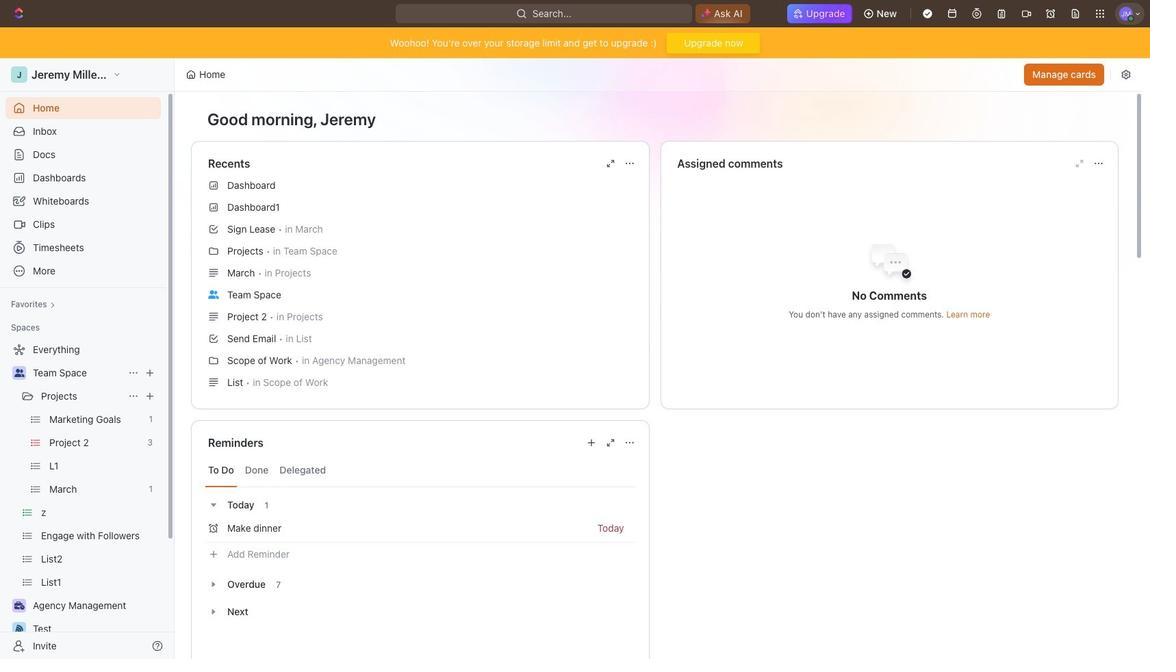 Task type: vqa. For each thing, say whether or not it's contained in the screenshot.
tree in the 'SIDEBAR' "navigation"
yes



Task type: locate. For each thing, give the bounding box(es) containing it.
0 vertical spatial user group image
[[208, 290, 219, 299]]

tree
[[5, 339, 161, 660]]

jeremy miller's workspace, , element
[[11, 66, 27, 83]]

0 horizontal spatial user group image
[[14, 369, 24, 377]]

tab list
[[206, 454, 635, 488]]

pizza slice image
[[15, 625, 23, 634]]

1 horizontal spatial user group image
[[208, 290, 219, 299]]

user group image
[[208, 290, 219, 299], [14, 369, 24, 377]]



Task type: describe. For each thing, give the bounding box(es) containing it.
business time image
[[14, 602, 24, 610]]

sidebar navigation
[[0, 58, 177, 660]]

tree inside sidebar navigation
[[5, 339, 161, 660]]

1 vertical spatial user group image
[[14, 369, 24, 377]]



